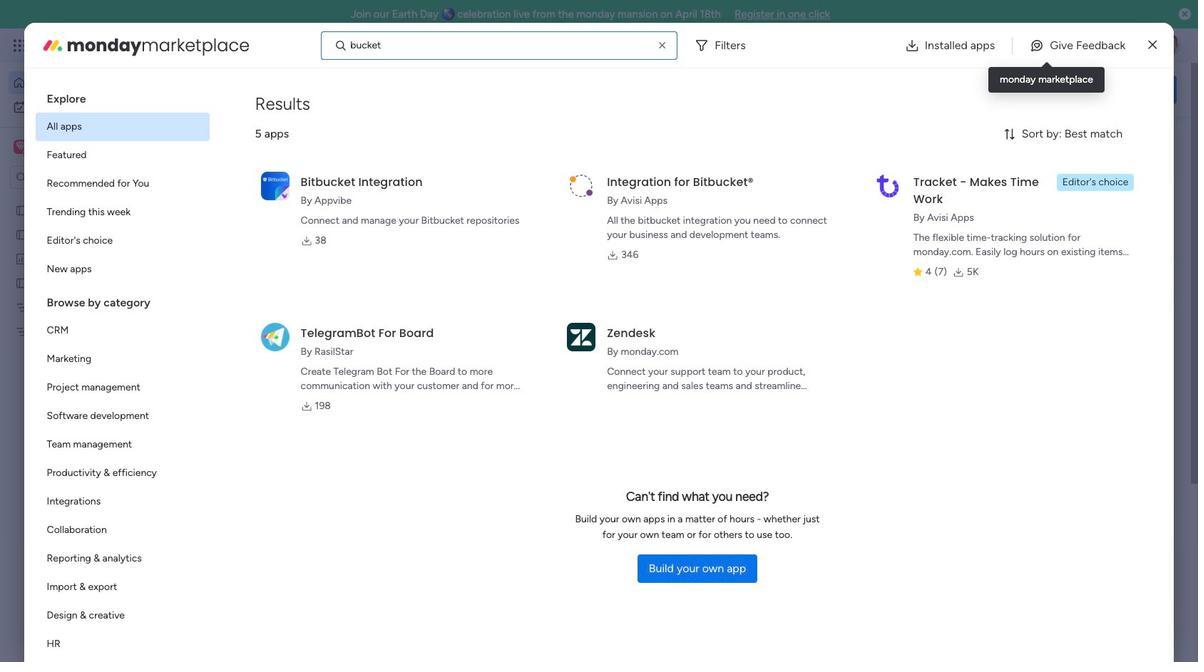 Task type: vqa. For each thing, say whether or not it's contained in the screenshot.
Public Dashboard image
yes



Task type: describe. For each thing, give the bounding box(es) containing it.
public board image
[[15, 228, 29, 241]]

2 heading from the top
[[35, 284, 210, 317]]

check circle image
[[985, 181, 994, 191]]

workspace image
[[14, 139, 28, 155]]

1 horizontal spatial monday marketplace image
[[1040, 39, 1054, 53]]

Search in workspace field
[[30, 169, 119, 186]]

1 heading from the top
[[35, 80, 210, 113]]

notifications image
[[946, 39, 960, 53]]

v2 bolt switch image
[[1086, 82, 1095, 97]]

invite members image
[[1008, 39, 1023, 53]]

getting started element
[[963, 549, 1177, 606]]

select product image
[[13, 39, 27, 53]]

v2 user feedback image
[[975, 82, 986, 98]]



Task type: locate. For each thing, give the bounding box(es) containing it.
public board image
[[15, 203, 29, 217], [15, 276, 29, 290]]

1 public board image from the top
[[15, 203, 29, 217]]

0 horizontal spatial monday marketplace image
[[41, 34, 64, 57]]

0 vertical spatial heading
[[35, 80, 210, 113]]

circle o image
[[985, 235, 994, 246]]

search everything image
[[1075, 39, 1089, 53]]

help image
[[1106, 39, 1120, 53]]

workspace image
[[16, 139, 26, 155]]

monday marketplace image right invite members image
[[1040, 39, 1054, 53]]

dapulse x slim image
[[1156, 132, 1173, 149]]

monday marketplace image
[[41, 34, 64, 57], [1040, 39, 1054, 53]]

public board image down public dashboard image
[[15, 276, 29, 290]]

1 vertical spatial heading
[[35, 284, 210, 317]]

2 public board image from the top
[[15, 276, 29, 290]]

heading
[[35, 80, 210, 113], [35, 284, 210, 317]]

terry turtle image
[[1159, 34, 1182, 57]]

workspace selection element
[[14, 138, 119, 157]]

public board image up public board icon
[[15, 203, 29, 217]]

quick search results list box
[[221, 162, 929, 526]]

app logo image
[[261, 172, 289, 200], [567, 172, 596, 200], [874, 172, 903, 200], [261, 323, 289, 352], [567, 323, 596, 352]]

list box
[[35, 80, 210, 663], [0, 195, 182, 536]]

help center element
[[963, 617, 1177, 663]]

public dashboard image
[[15, 252, 29, 265]]

option
[[9, 71, 173, 94], [9, 96, 173, 118], [35, 113, 210, 141], [35, 141, 210, 170], [35, 170, 210, 198], [0, 197, 182, 200], [35, 198, 210, 227], [35, 227, 210, 255], [35, 255, 210, 284], [35, 317, 210, 345], [35, 345, 210, 374], [35, 374, 210, 402], [35, 402, 210, 431], [35, 431, 210, 460], [35, 460, 210, 488], [35, 488, 210, 517], [35, 517, 210, 545], [35, 545, 210, 574], [35, 574, 210, 602], [35, 602, 210, 631], [35, 631, 210, 659]]

see plans image
[[237, 38, 250, 54]]

1 vertical spatial public board image
[[15, 276, 29, 290]]

dapulse x slim image
[[1149, 37, 1158, 54]]

monday marketplace image right select product 'icon'
[[41, 34, 64, 57]]

0 vertical spatial public board image
[[15, 203, 29, 217]]

2 image
[[988, 29, 1000, 45]]

update feed image
[[977, 39, 991, 53]]



